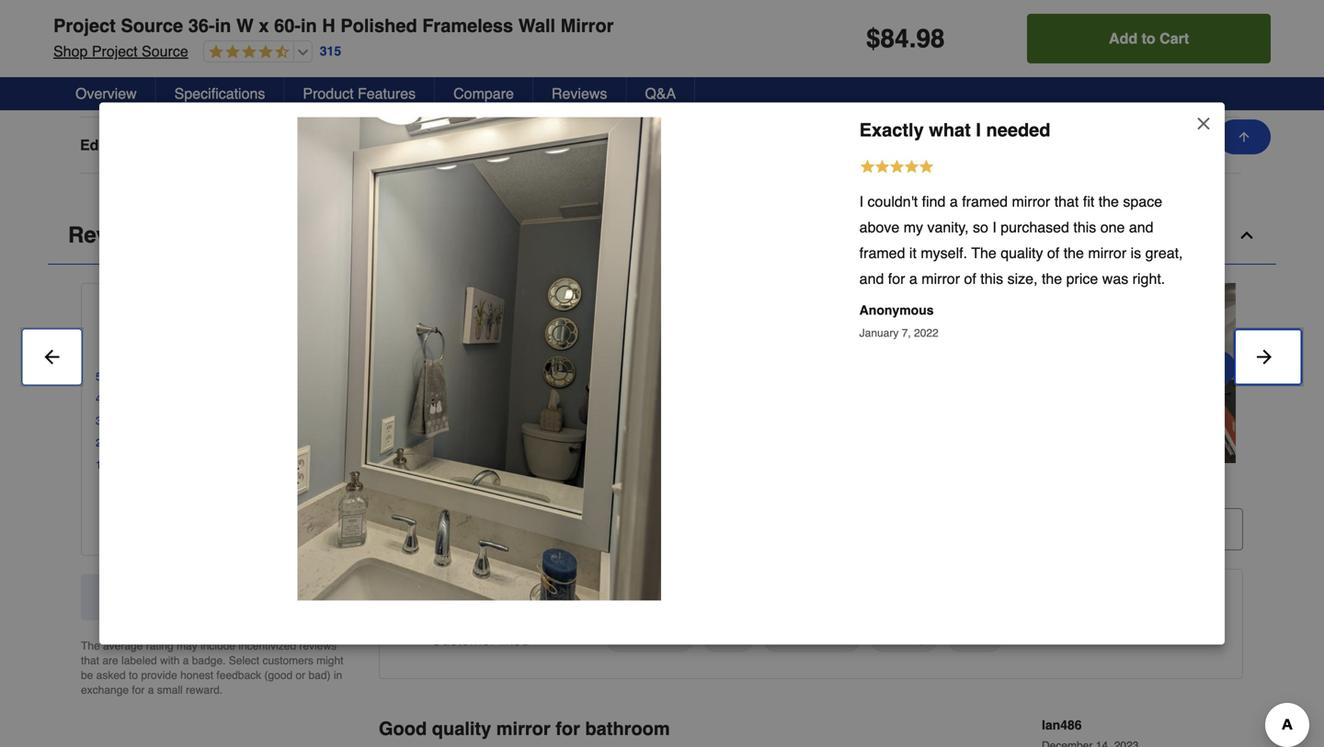 Task type: locate. For each thing, give the bounding box(es) containing it.
0 horizontal spatial type
[[80, 24, 113, 41]]

framed
[[963, 193, 1008, 210], [860, 245, 906, 262]]

quality left "price" button
[[882, 629, 927, 646]]

0 vertical spatial quality
[[1001, 245, 1044, 262]]

cell
[[773, 24, 925, 42], [1035, 24, 1187, 42], [773, 136, 925, 154]]

3% for 2
[[319, 437, 335, 450]]

3 no frame cell from the left
[[773, 80, 925, 98]]

1 horizontal spatial the
[[1064, 245, 1085, 262]]

polished
[[341, 15, 417, 36], [248, 137, 305, 154]]

0 horizontal spatial polished
[[248, 137, 305, 154]]

0 vertical spatial 3%
[[319, 415, 335, 428]]

0 horizontal spatial for
[[132, 684, 145, 697]]

with
[[160, 655, 180, 668]]

1 vertical spatial 315
[[379, 480, 404, 497]]

1 horizontal spatial frame
[[533, 80, 571, 97]]

mirror up purchased
[[1012, 193, 1051, 210]]

1 vertical spatial i
[[860, 193, 864, 210]]

1 no frame cell from the left
[[248, 80, 400, 98]]

hide filters
[[428, 521, 508, 538]]

customer
[[408, 480, 476, 497], [398, 589, 467, 606], [431, 632, 495, 649]]

framed down above
[[860, 245, 906, 262]]

0 horizontal spatial 5
[[96, 371, 102, 384]]

315 for 315
[[320, 44, 341, 59]]

mirror
[[1012, 193, 1051, 210], [1089, 245, 1127, 262], [922, 270, 960, 287], [497, 719, 551, 740]]

and up anonymous at the right top of the page
[[860, 270, 884, 287]]

polished right h
[[341, 15, 417, 36]]

0 vertical spatial to
[[1142, 30, 1156, 47]]

cart
[[1160, 30, 1190, 47]]

overview
[[75, 85, 137, 102]]

315 down h
[[320, 44, 341, 59]]

needed
[[987, 120, 1051, 141]]

no frame cell
[[248, 80, 400, 98], [511, 80, 662, 98], [773, 80, 925, 98]]

2 vertical spatial customer
[[431, 632, 495, 649]]

3%
[[319, 415, 335, 428], [319, 437, 335, 450]]

that left fit
[[1055, 193, 1079, 210]]

s
[[531, 480, 539, 497]]

filter image
[[409, 522, 424, 537]]

project up shop
[[53, 15, 116, 36]]

this down fit
[[1074, 219, 1097, 236]]

review
[[480, 480, 531, 497]]

2 horizontal spatial no frame
[[773, 80, 833, 97]]

polished down product
[[248, 137, 305, 154]]

1 vertical spatial customer
[[398, 589, 467, 606]]

2 horizontal spatial quality
[[1001, 245, 1044, 262]]

that
[[1055, 193, 1079, 210], [81, 655, 99, 668]]

2 frame from the left
[[533, 80, 571, 97]]

customer down customer sentiment
[[431, 632, 495, 649]]

project
[[53, 15, 116, 36], [92, 43, 138, 60]]

average
[[103, 640, 143, 653]]

anonymous
[[860, 303, 934, 318]]

of down purchased
[[1048, 245, 1060, 262]]

type up "shop project source"
[[80, 24, 113, 41]]

1 vertical spatial for
[[132, 684, 145, 697]]

for down the provide
[[132, 684, 145, 697]]

source up "shop project source"
[[121, 15, 183, 36]]

include
[[201, 640, 236, 653]]

source up material
[[142, 43, 188, 60]]

1 horizontal spatial 5
[[306, 301, 316, 322]]

one
[[1101, 219, 1126, 236]]

315 up hide filters button in the left bottom of the page
[[379, 480, 404, 497]]

1 vertical spatial to
[[129, 670, 138, 683]]

customer for customer liked
[[431, 632, 495, 649]]

great,
[[1146, 245, 1184, 262]]

q&a
[[645, 85, 676, 102]]

1 horizontal spatial 315
[[379, 480, 404, 497]]

price right quality button
[[959, 629, 992, 646]]

1 3% from the top
[[319, 415, 335, 428]]

space
[[1124, 193, 1163, 210]]

the down purchased
[[1064, 245, 1085, 262]]

3% down 10%
[[319, 415, 335, 428]]

framed
[[1035, 137, 1086, 154]]

1 horizontal spatial to
[[1142, 30, 1156, 47]]

2 horizontal spatial of
[[1048, 245, 1060, 262]]

that up be
[[81, 655, 99, 668]]

0 horizontal spatial wall cell
[[248, 24, 400, 42]]

source
[[121, 15, 183, 36], [142, 43, 188, 60]]

of down myself.
[[965, 270, 977, 287]]

0 vertical spatial type
[[80, 24, 113, 41]]

in left h
[[301, 15, 317, 36]]

quality right good
[[432, 719, 491, 740]]

1 horizontal spatial this
[[981, 270, 1004, 287]]

quality inside i couldn't find a framed mirror that fit the space above my vanity, so i purchased this one and framed it myself.  the quality of the mirror is great, and for a mirror of this size, the price was right.
[[1001, 245, 1044, 262]]

3% up 5%
[[319, 437, 335, 450]]

0 horizontal spatial this
[[238, 589, 261, 606]]

3 no from the left
[[773, 80, 792, 97]]

1 horizontal spatial quality
[[882, 629, 927, 646]]

the inside i couldn't find a framed mirror that fit the space above my vanity, so i purchased this one and framed it myself.  the quality of the mirror is great, and for a mirror of this size, the price was right.
[[972, 245, 997, 262]]

2 horizontal spatial frame
[[796, 80, 833, 97]]

315 customer review s
[[379, 480, 539, 497]]

0 vertical spatial i
[[976, 120, 982, 141]]

1 horizontal spatial that
[[1055, 193, 1079, 210]]

arrow up image
[[1237, 130, 1252, 144]]

2 horizontal spatial for
[[889, 270, 906, 287]]

the up be
[[81, 640, 100, 653]]

0 horizontal spatial frame
[[271, 80, 309, 97]]

project up frame
[[92, 43, 138, 60]]

for left bathroom
[[556, 719, 580, 740]]

0 horizontal spatial 315
[[320, 44, 341, 59]]

this left product
[[238, 589, 261, 606]]

1 no frame from the left
[[248, 80, 309, 97]]

0 horizontal spatial to
[[129, 670, 138, 683]]

.
[[910, 24, 917, 53]]

84
[[881, 24, 910, 53]]

98
[[917, 24, 945, 53]]

price left was
[[1067, 270, 1099, 287]]

select
[[229, 655, 260, 668]]

and
[[1130, 219, 1154, 236], [860, 270, 884, 287]]

1 horizontal spatial and
[[1130, 219, 1154, 236]]

a
[[950, 193, 958, 210], [910, 270, 918, 287], [183, 655, 189, 668], [148, 684, 154, 697]]

5 up 4
[[96, 371, 102, 384]]

wall cell
[[248, 24, 400, 42], [511, 24, 662, 42]]

0 horizontal spatial in
[[215, 15, 231, 36]]

bathroom
[[586, 719, 670, 740]]

0 horizontal spatial no frame
[[248, 80, 309, 97]]

1 vertical spatial price
[[959, 629, 992, 646]]

reviews down edge type
[[68, 223, 156, 248]]

what
[[929, 120, 971, 141]]

and down "space"
[[1130, 219, 1154, 236]]

to
[[1142, 30, 1156, 47], [129, 670, 138, 683]]

0 horizontal spatial i
[[860, 193, 864, 210]]

0 horizontal spatial framed
[[860, 245, 906, 262]]

for up anonymous at the right top of the page
[[889, 270, 906, 287]]

mirror down myself.
[[922, 270, 960, 287]]

1 vertical spatial the
[[81, 640, 100, 653]]

0 vertical spatial the
[[972, 245, 997, 262]]

0 horizontal spatial the
[[81, 640, 100, 653]]

0 horizontal spatial no frame cell
[[248, 80, 400, 98]]

to down labeled
[[129, 670, 138, 683]]

0 vertical spatial and
[[1130, 219, 1154, 236]]

2 horizontal spatial the
[[1099, 193, 1120, 210]]

myself.
[[921, 245, 968, 262]]

for
[[889, 270, 906, 287], [132, 684, 145, 697], [556, 719, 580, 740]]

in down might
[[334, 670, 342, 683]]

quality up size,
[[1001, 245, 1044, 262]]

purchased
[[1001, 219, 1070, 236]]

0 vertical spatial price
[[1067, 270, 1099, 287]]

a right find
[[950, 193, 958, 210]]

0 vertical spatial for
[[889, 270, 906, 287]]

this left size,
[[981, 270, 1004, 287]]

recommend this product
[[150, 589, 314, 606]]

uploaded image image
[[298, 117, 662, 601], [386, 364, 567, 383], [576, 364, 756, 383], [1144, 364, 1325, 383]]

1 vertical spatial that
[[81, 655, 99, 668]]

0 horizontal spatial quality
[[432, 719, 491, 740]]

0 horizontal spatial of
[[286, 301, 301, 322]]

1 horizontal spatial of
[[965, 270, 977, 287]]

2 no frame from the left
[[511, 80, 571, 97]]

out of 5
[[250, 301, 316, 322]]

2 horizontal spatial in
[[334, 670, 342, 683]]

this
[[1074, 219, 1097, 236], [981, 270, 1004, 287], [238, 589, 261, 606]]

1 vertical spatial polished
[[248, 137, 305, 154]]

no frame cell up beveled cell
[[511, 80, 662, 98]]

w
[[236, 15, 254, 36]]

the right fit
[[1099, 193, 1120, 210]]

reward.
[[186, 684, 223, 697]]

no
[[248, 80, 267, 97], [511, 80, 529, 97], [773, 80, 792, 97]]

arrow right image
[[1254, 346, 1276, 368], [1212, 358, 1226, 380]]

2 vertical spatial this
[[238, 589, 261, 606]]

reviews
[[552, 85, 608, 102], [68, 223, 156, 248]]

feedback
[[217, 670, 261, 683]]

3 no frame from the left
[[773, 80, 833, 97]]

1 horizontal spatial in
[[301, 15, 317, 36]]

1 horizontal spatial reviews
[[552, 85, 608, 102]]

type right edge
[[120, 137, 153, 154]]

edge type
[[80, 137, 153, 154]]

$ 84 . 98
[[867, 24, 945, 53]]

cell for wall
[[773, 24, 925, 42]]

the down so
[[972, 245, 997, 262]]

in left 'w'
[[215, 15, 231, 36]]

no frame
[[248, 80, 309, 97], [511, 80, 571, 97], [773, 80, 833, 97]]

1 vertical spatial and
[[860, 270, 884, 287]]

3 frame from the left
[[796, 80, 833, 97]]

2 no from the left
[[511, 80, 529, 97]]

315 for 315 customer review s
[[379, 480, 404, 497]]

chevron up image
[[1238, 226, 1257, 245]]

price button
[[947, 622, 1004, 653]]

36-
[[188, 15, 215, 36]]

0 horizontal spatial reviews
[[68, 223, 156, 248]]

0 vertical spatial polished
[[341, 15, 417, 36]]

customer up hide
[[408, 480, 476, 497]]

1 vertical spatial the
[[1064, 245, 1085, 262]]

2 horizontal spatial no frame cell
[[773, 80, 925, 98]]

a down the provide
[[148, 684, 154, 697]]

close image
[[1195, 115, 1213, 133]]

of right out
[[286, 301, 301, 322]]

to right add
[[1142, 30, 1156, 47]]

0 vertical spatial of
[[1048, 245, 1060, 262]]

315
[[320, 44, 341, 59], [379, 480, 404, 497]]

1 frame from the left
[[271, 80, 309, 97]]

i right what on the right of the page
[[976, 120, 982, 141]]

product
[[265, 589, 314, 606]]

shop project source
[[53, 43, 188, 60]]

the inside the average rating may include incentivized reviews that are labeled with a badge. select customers might be asked to provide honest feedback (good or bad) in exchange for a small reward.
[[81, 640, 100, 653]]

1 vertical spatial type
[[120, 137, 153, 154]]

right.
[[1133, 270, 1166, 287]]

2 3% from the top
[[319, 437, 335, 450]]

quality button
[[870, 622, 939, 653]]

0 horizontal spatial and
[[860, 270, 884, 287]]

customer for customer sentiment
[[398, 589, 467, 606]]

1 vertical spatial reviews button
[[48, 207, 1277, 265]]

polystyrene
[[1035, 80, 1112, 97]]

the right size,
[[1042, 270, 1063, 287]]

0 horizontal spatial no
[[248, 80, 267, 97]]

quality
[[1001, 245, 1044, 262], [882, 629, 927, 646], [432, 719, 491, 740]]

reviews up beveled cell
[[552, 85, 608, 102]]

1 vertical spatial 3%
[[319, 437, 335, 450]]

framed up so
[[963, 193, 1008, 210]]

reviews button
[[534, 77, 627, 110], [48, 207, 1277, 265]]

1 vertical spatial of
[[965, 270, 977, 287]]

1 horizontal spatial no
[[511, 80, 529, 97]]

no frame for third no frame cell from left
[[773, 80, 833, 97]]

5 right out
[[306, 301, 316, 322]]

i right so
[[993, 219, 997, 236]]

2 horizontal spatial no
[[773, 80, 792, 97]]

2022
[[914, 327, 939, 340]]

0 vertical spatial framed
[[963, 193, 1008, 210]]

product features button
[[285, 77, 435, 110]]

no frame cell up polished cell
[[248, 80, 400, 98]]

to inside the average rating may include incentivized reviews that are labeled with a badge. select customers might be asked to provide honest feedback (good or bad) in exchange for a small reward.
[[129, 670, 138, 683]]

1 horizontal spatial no frame
[[511, 80, 571, 97]]

0 vertical spatial customer
[[408, 480, 476, 497]]

2 vertical spatial of
[[286, 301, 301, 322]]

the average rating may include incentivized reviews that are labeled with a badge. select customers might be asked to provide honest feedback (good or bad) in exchange for a small reward.
[[81, 640, 344, 697]]

1 horizontal spatial no frame cell
[[511, 80, 662, 98]]

polished inside cell
[[248, 137, 305, 154]]

1 horizontal spatial price
[[1067, 270, 1099, 287]]

no frame cell down $
[[773, 80, 925, 98]]

1 vertical spatial project
[[92, 43, 138, 60]]

of
[[1048, 245, 1060, 262], [965, 270, 977, 287], [286, 301, 301, 322]]

compare
[[454, 85, 514, 102]]

customer sentiment
[[398, 589, 542, 606]]

0 vertical spatial that
[[1055, 193, 1079, 210]]

q&a button
[[627, 77, 696, 110]]

1 horizontal spatial wall cell
[[511, 24, 662, 42]]

2 wall cell from the left
[[511, 24, 662, 42]]

i left couldn't
[[860, 193, 864, 210]]

2 vertical spatial the
[[1042, 270, 1063, 287]]

0 horizontal spatial that
[[81, 655, 99, 668]]

2 horizontal spatial this
[[1074, 219, 1097, 236]]

customer up customer liked
[[398, 589, 467, 606]]

0 vertical spatial 315
[[320, 44, 341, 59]]

product features
[[303, 85, 416, 102]]



Task type: vqa. For each thing, say whether or not it's contained in the screenshot.
Shop Project Source
yes



Task type: describe. For each thing, give the bounding box(es) containing it.
exchange
[[81, 684, 129, 697]]

project source 36-in w x 60-in h polished frameless wall mirror
[[53, 15, 614, 36]]

labeled
[[121, 655, 157, 668]]

frame material
[[80, 80, 184, 97]]

compare button
[[435, 77, 534, 110]]

was
[[1103, 270, 1129, 287]]

to inside button
[[1142, 30, 1156, 47]]

for inside i couldn't find a framed mirror that fit the space above my vanity, so i purchased this one and framed it myself.  the quality of the mirror is great, and for a mirror of this size, the price was right.
[[889, 270, 906, 287]]

customer liked
[[431, 632, 530, 649]]

1 horizontal spatial for
[[556, 719, 580, 740]]

polished cell
[[248, 136, 400, 154]]

no frame for 2nd no frame cell from the left
[[511, 80, 571, 97]]

beveled cell
[[511, 136, 662, 154]]

1 horizontal spatial polished
[[341, 15, 417, 36]]

frameless
[[422, 15, 514, 36]]

rating
[[146, 640, 174, 653]]

honest
[[180, 670, 214, 683]]

are
[[102, 655, 118, 668]]

$
[[867, 24, 881, 53]]

0 vertical spatial source
[[121, 15, 183, 36]]

60-
[[274, 15, 301, 36]]

0 horizontal spatial the
[[1042, 270, 1063, 287]]

my
[[904, 219, 924, 236]]

provide
[[141, 670, 177, 683]]

or
[[296, 670, 306, 683]]

no frame for third no frame cell from the right
[[248, 80, 309, 97]]

customers
[[263, 655, 314, 668]]

0 vertical spatial reviews button
[[534, 77, 627, 110]]

exactly what i needed
[[860, 120, 1051, 141]]

10%
[[313, 393, 335, 406]]

frame
[[80, 80, 124, 97]]

hide filters button
[[379, 509, 539, 551]]

0 horizontal spatial arrow right image
[[1212, 358, 1226, 380]]

product
[[303, 85, 354, 102]]

7,
[[902, 327, 911, 340]]

0 vertical spatial 5
[[306, 301, 316, 322]]

3% for 3
[[319, 415, 335, 428]]

2 vertical spatial i
[[993, 219, 997, 236]]

good quality mirror for bathroom
[[379, 719, 670, 740]]

a down it
[[910, 270, 918, 287]]

0 vertical spatial the
[[1099, 193, 1120, 210]]

that inside the average rating may include incentivized reviews that are labeled with a badge. select customers might be asked to provide honest feedback (good or bad) in exchange for a small reward.
[[81, 655, 99, 668]]

is
[[1131, 245, 1142, 262]]

specifications button
[[156, 77, 285, 110]]

overview button
[[57, 77, 156, 110]]

fit
[[1084, 193, 1095, 210]]

out
[[255, 301, 281, 322]]

material
[[128, 80, 184, 97]]

1 vertical spatial reviews
[[68, 223, 156, 248]]

ian486
[[1042, 718, 1082, 733]]

incentivized
[[239, 640, 296, 653]]

shop
[[53, 43, 88, 60]]

size
[[714, 629, 743, 646]]

it
[[910, 245, 917, 262]]

1 wall cell from the left
[[248, 24, 400, 42]]

5%
[[319, 459, 335, 472]]

for inside the average rating may include incentivized reviews that are labeled with a badge. select customers might be asked to provide honest feedback (good or bad) in exchange for a small reward.
[[132, 684, 145, 697]]

thickness button
[[605, 622, 695, 653]]

mirror down liked
[[497, 719, 551, 740]]

1
[[96, 459, 102, 472]]

x
[[259, 15, 269, 36]]

1 vertical spatial framed
[[860, 245, 906, 262]]

good
[[379, 719, 427, 740]]

couldn't
[[868, 193, 918, 210]]

1 horizontal spatial i
[[976, 120, 982, 141]]

exactly
[[860, 120, 924, 141]]

sentiment
[[471, 589, 542, 606]]

might
[[317, 655, 344, 668]]

framed cell
[[1035, 136, 1187, 154]]

vanity,
[[928, 219, 969, 236]]

add to cart
[[1110, 30, 1190, 47]]

3
[[96, 415, 102, 428]]

2
[[96, 437, 102, 450]]

1 horizontal spatial arrow right image
[[1254, 346, 1276, 368]]

frame for 2nd no frame cell from the left
[[533, 80, 571, 97]]

may
[[177, 640, 198, 653]]

size button
[[702, 622, 755, 653]]

a down the may on the bottom of page
[[183, 655, 189, 668]]

0 vertical spatial reviews
[[552, 85, 608, 102]]

thickness
[[617, 629, 683, 646]]

1 no from the left
[[248, 80, 267, 97]]

size,
[[1008, 270, 1038, 287]]

find
[[922, 193, 946, 210]]

1 horizontal spatial framed
[[963, 193, 1008, 210]]

4.5 stars image
[[204, 44, 290, 61]]

badge.
[[192, 655, 226, 668]]

h
[[322, 15, 336, 36]]

0 vertical spatial this
[[1074, 219, 1097, 236]]

liked
[[499, 632, 530, 649]]

satisfaction button
[[762, 622, 862, 653]]

hide
[[428, 521, 460, 538]]

filters
[[464, 521, 508, 538]]

79%
[[313, 371, 335, 384]]

price inside i couldn't find a framed mirror that fit the space above my vanity, so i purchased this one and framed it myself.  the quality of the mirror is great, and for a mirror of this size, the price was right.
[[1067, 270, 1099, 287]]

specifications
[[175, 85, 265, 102]]

quality inside button
[[882, 629, 927, 646]]

2 vertical spatial quality
[[432, 719, 491, 740]]

recommend
[[150, 589, 234, 606]]

add to cart button
[[1028, 14, 1271, 63]]

frame for third no frame cell from the right
[[271, 80, 309, 97]]

asked
[[96, 670, 126, 683]]

satisfaction
[[774, 629, 850, 646]]

1 vertical spatial this
[[981, 270, 1004, 287]]

add
[[1110, 30, 1138, 47]]

in inside the average rating may include incentivized reviews that are labeled with a badge. select customers might be asked to provide honest feedback (good or bad) in exchange for a small reward.
[[334, 670, 342, 683]]

cell for beveled
[[773, 136, 925, 154]]

frame for third no frame cell from left
[[796, 80, 833, 97]]

4
[[96, 393, 102, 406]]

small
[[157, 684, 183, 697]]

mirror down one
[[1089, 245, 1127, 262]]

above
[[860, 219, 900, 236]]

features
[[358, 85, 416, 102]]

arrow left image
[[41, 346, 63, 368]]

mirror
[[561, 15, 614, 36]]

price inside button
[[959, 629, 992, 646]]

so
[[973, 219, 989, 236]]

reviews
[[299, 640, 337, 653]]

january
[[860, 327, 899, 340]]

1 horizontal spatial type
[[120, 137, 153, 154]]

2 no frame cell from the left
[[511, 80, 662, 98]]

polystyrene cell
[[1035, 80, 1187, 98]]

1 vertical spatial source
[[142, 43, 188, 60]]

that inside i couldn't find a framed mirror that fit the space above my vanity, so i purchased this one and framed it myself.  the quality of the mirror is great, and for a mirror of this size, the price was right.
[[1055, 193, 1079, 210]]

0 vertical spatial project
[[53, 15, 116, 36]]



